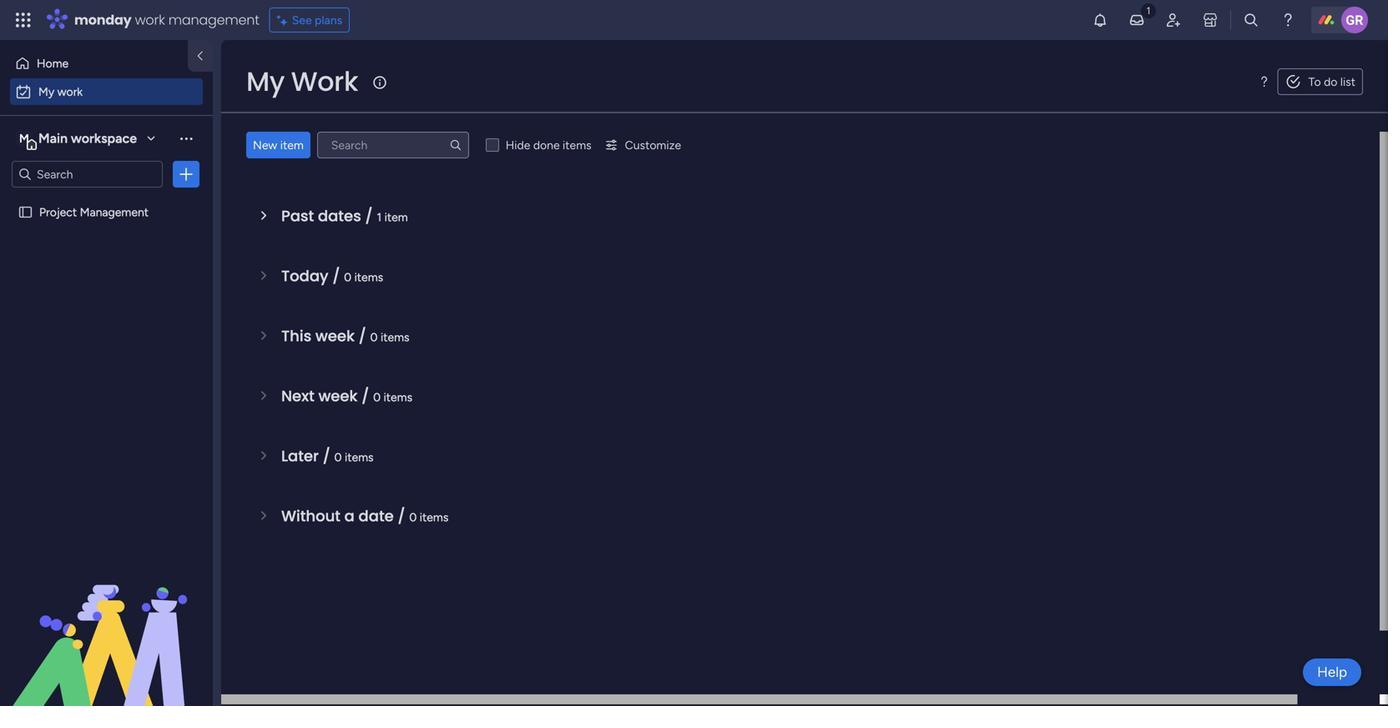 Task type: describe. For each thing, give the bounding box(es) containing it.
my for my work
[[246, 63, 285, 100]]

help button
[[1303, 659, 1361, 687]]

workspace selection element
[[16, 129, 139, 150]]

m
[[19, 131, 29, 146]]

to
[[1309, 75, 1321, 89]]

later / 0 items
[[281, 446, 374, 467]]

later
[[281, 446, 319, 467]]

0 inside today / 0 items
[[344, 270, 351, 285]]

monday work management
[[74, 10, 259, 29]]

invite members image
[[1165, 12, 1182, 28]]

to do list button
[[1278, 68, 1363, 95]]

/ left 1
[[365, 206, 373, 227]]

Filter dashboard by text search field
[[317, 132, 469, 159]]

see plans
[[292, 13, 342, 27]]

/ up next week / 0 items at bottom left
[[359, 326, 366, 347]]

this week / 0 items
[[281, 326, 409, 347]]

work
[[291, 63, 358, 100]]

to do list
[[1309, 75, 1356, 89]]

help image
[[1280, 12, 1296, 28]]

project management list box
[[0, 195, 213, 452]]

help
[[1317, 664, 1347, 682]]

/ right "today"
[[332, 266, 340, 287]]

0 inside next week / 0 items
[[373, 391, 381, 405]]

new
[[253, 138, 277, 152]]

my work
[[246, 63, 358, 100]]

management
[[168, 10, 259, 29]]

plans
[[315, 13, 342, 27]]

management
[[80, 205, 149, 220]]

item inside past dates / 1 item
[[384, 210, 408, 225]]

1 image
[[1141, 1, 1156, 20]]

menu image
[[1258, 75, 1271, 88]]

notifications image
[[1092, 12, 1108, 28]]

0 inside without a date / 0 items
[[409, 511, 417, 525]]

0 inside later / 0 items
[[334, 451, 342, 465]]

customize
[[625, 138, 681, 152]]

items inside without a date / 0 items
[[420, 511, 449, 525]]

greg robinson image
[[1341, 7, 1368, 33]]

list
[[1340, 75, 1356, 89]]

items inside later / 0 items
[[345, 451, 374, 465]]

see plans button
[[269, 8, 350, 33]]

my for my work
[[38, 85, 54, 99]]

/ down this week / 0 items
[[362, 386, 369, 407]]

my work option
[[10, 78, 203, 105]]

hide
[[506, 138, 530, 152]]

/ right later
[[323, 446, 330, 467]]



Task type: locate. For each thing, give the bounding box(es) containing it.
main
[[38, 131, 68, 146]]

my work
[[38, 85, 83, 99]]

dates
[[318, 206, 361, 227]]

items inside today / 0 items
[[354, 270, 383, 285]]

today
[[281, 266, 328, 287]]

lottie animation element
[[0, 538, 213, 707]]

0 horizontal spatial my
[[38, 85, 54, 99]]

my inside option
[[38, 85, 54, 99]]

item right new
[[280, 138, 304, 152]]

0 vertical spatial work
[[135, 10, 165, 29]]

work right monday
[[135, 10, 165, 29]]

week right next on the left of page
[[318, 386, 358, 407]]

items right the date
[[420, 511, 449, 525]]

0 right the date
[[409, 511, 417, 525]]

0 horizontal spatial work
[[57, 85, 83, 99]]

monday
[[74, 10, 132, 29]]

my left work
[[246, 63, 285, 100]]

items down 1
[[354, 270, 383, 285]]

items up next week / 0 items at bottom left
[[381, 331, 409, 345]]

week right this
[[315, 326, 355, 347]]

done
[[533, 138, 560, 152]]

today / 0 items
[[281, 266, 383, 287]]

week for next
[[318, 386, 358, 407]]

this
[[281, 326, 312, 347]]

a
[[344, 506, 355, 528]]

lottie animation image
[[0, 538, 213, 707]]

new item
[[253, 138, 304, 152]]

workspace
[[71, 131, 137, 146]]

1
[[377, 210, 382, 225]]

do
[[1324, 75, 1338, 89]]

workspace image
[[16, 129, 33, 148]]

see
[[292, 13, 312, 27]]

items right later
[[345, 451, 374, 465]]

items down this week / 0 items
[[384, 391, 412, 405]]

1 vertical spatial week
[[318, 386, 358, 407]]

week for this
[[315, 326, 355, 347]]

customize button
[[598, 132, 688, 159]]

0 right later
[[334, 451, 342, 465]]

1 vertical spatial work
[[57, 85, 83, 99]]

without
[[281, 506, 341, 528]]

my down "home"
[[38, 85, 54, 99]]

1 vertical spatial item
[[384, 210, 408, 225]]

item right 1
[[384, 210, 408, 225]]

0 up next week / 0 items at bottom left
[[370, 331, 378, 345]]

0 inside this week / 0 items
[[370, 331, 378, 345]]

items
[[563, 138, 591, 152], [354, 270, 383, 285], [381, 331, 409, 345], [384, 391, 412, 405], [345, 451, 374, 465], [420, 511, 449, 525]]

select product image
[[15, 12, 32, 28]]

monday marketplace image
[[1202, 12, 1219, 28]]

search image
[[449, 139, 462, 152]]

work
[[135, 10, 165, 29], [57, 85, 83, 99]]

1 horizontal spatial my
[[246, 63, 285, 100]]

1 horizontal spatial item
[[384, 210, 408, 225]]

Search in workspace field
[[35, 165, 139, 184]]

options image
[[178, 166, 194, 183]]

/
[[365, 206, 373, 227], [332, 266, 340, 287], [359, 326, 366, 347], [362, 386, 369, 407], [323, 446, 330, 467], [398, 506, 405, 528]]

option
[[0, 197, 213, 201]]

items inside this week / 0 items
[[381, 331, 409, 345]]

next week / 0 items
[[281, 386, 412, 407]]

work for monday
[[135, 10, 165, 29]]

my
[[246, 63, 285, 100], [38, 85, 54, 99]]

/ right the date
[[398, 506, 405, 528]]

None search field
[[317, 132, 469, 159]]

project
[[39, 205, 77, 220]]

home
[[37, 56, 69, 71]]

1 horizontal spatial work
[[135, 10, 165, 29]]

0 vertical spatial item
[[280, 138, 304, 152]]

update feed image
[[1128, 12, 1145, 28]]

work inside option
[[57, 85, 83, 99]]

workspace options image
[[178, 130, 194, 147]]

work for my
[[57, 85, 83, 99]]

items right "done" at left top
[[563, 138, 591, 152]]

0 down this week / 0 items
[[373, 391, 381, 405]]

next
[[281, 386, 314, 407]]

0 right "today"
[[344, 270, 351, 285]]

without a date / 0 items
[[281, 506, 449, 528]]

public board image
[[18, 204, 33, 220]]

past dates / 1 item
[[281, 206, 408, 227]]

item inside button
[[280, 138, 304, 152]]

item
[[280, 138, 304, 152], [384, 210, 408, 225]]

past
[[281, 206, 314, 227]]

home option
[[10, 50, 178, 77]]

work down "home"
[[57, 85, 83, 99]]

project management
[[39, 205, 149, 220]]

items inside next week / 0 items
[[384, 391, 412, 405]]

my work link
[[10, 78, 203, 105]]

0 horizontal spatial item
[[280, 138, 304, 152]]

main workspace
[[38, 131, 137, 146]]

search everything image
[[1243, 12, 1260, 28]]

0
[[344, 270, 351, 285], [370, 331, 378, 345], [373, 391, 381, 405], [334, 451, 342, 465], [409, 511, 417, 525]]

week
[[315, 326, 355, 347], [318, 386, 358, 407]]

0 vertical spatial week
[[315, 326, 355, 347]]

date
[[359, 506, 394, 528]]

new item button
[[246, 132, 310, 159]]

home link
[[10, 50, 178, 77]]

hide done items
[[506, 138, 591, 152]]



Task type: vqa. For each thing, say whether or not it's contained in the screenshot.
next week / 0 items
yes



